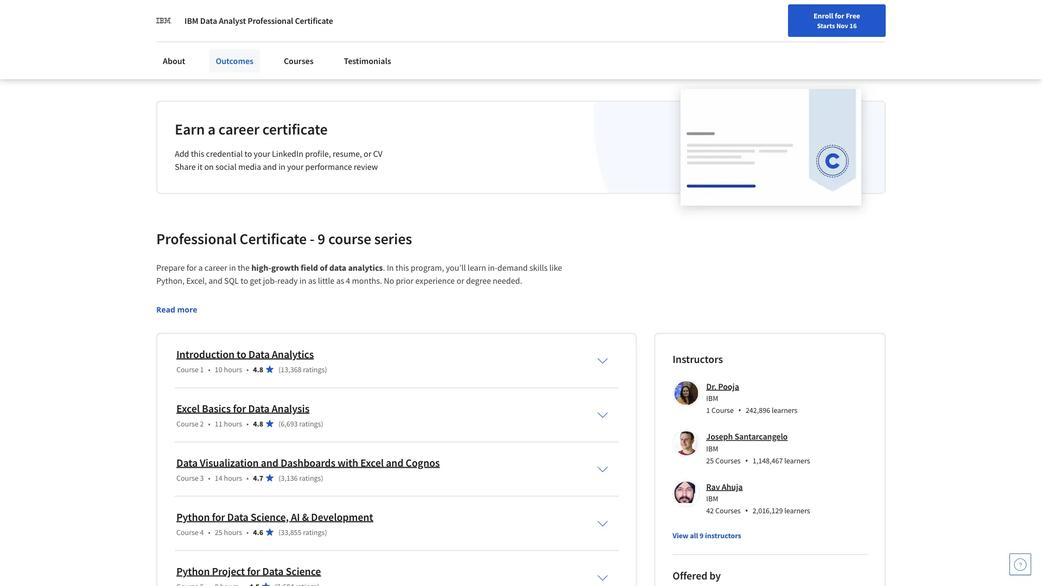 Task type: vqa. For each thing, say whether or not it's contained in the screenshot.


Task type: describe. For each thing, give the bounding box(es) containing it.
survey
[[249, 56, 270, 65]]

python for python for data science, ai & development
[[176, 510, 210, 524]]

6,693
[[281, 419, 298, 429]]

data up course 4 • 25 hours •
[[227, 510, 249, 524]]

new
[[773, 12, 787, 22]]

states
[[330, 56, 349, 65]]

postings
[[208, 45, 235, 55]]

testimonials link
[[338, 49, 398, 73]]

ibm for dr. pooja
[[707, 394, 719, 403]]

4 inside . in this program, you'll learn in-demand skills like python, excel, and sql to get job-ready in as little as 4 months. no prior experience or degree needed.
[[346, 276, 350, 286]]

joseph santarcangelo ibm 25 courses • 1,148,467 learners
[[707, 431, 811, 466]]

certificate
[[263, 119, 328, 138]]

about link
[[156, 49, 192, 73]]

course 2 • 11 hours •
[[176, 419, 249, 429]]

science
[[286, 565, 321, 578]]

profile,
[[305, 148, 331, 159]]

data left 'science'
[[262, 565, 284, 578]]

offered
[[673, 569, 708, 583]]

course 4 • 25 hours •
[[176, 528, 249, 537]]

courses for joseph
[[716, 456, 741, 466]]

rav
[[707, 482, 720, 493]]

introduction to data analytics link
[[176, 348, 314, 361]]

add this credential to your linkedin profile, resume, or cv share it on social media and in your performance review
[[175, 148, 383, 172]]

ibm for rav ahuja
[[707, 494, 719, 504]]

get
[[250, 276, 261, 286]]

data up course 3 • 14 hours •
[[176, 456, 198, 470]]

0 horizontal spatial 9
[[318, 229, 326, 248]]

python for data science, ai & development link
[[176, 510, 373, 524]]

11
[[215, 419, 223, 429]]

4.8 for data
[[253, 365, 263, 374]]

ai
[[291, 510, 300, 524]]

little
[[318, 276, 335, 286]]

( 3,136 ratings )
[[279, 473, 324, 483]]

python for python project for data science
[[176, 565, 210, 578]]

on inside "add this credential to your linkedin profile, resume, or cv share it on social media and in your performance review"
[[204, 162, 214, 172]]

program
[[190, 56, 217, 65]]

add
[[175, 148, 189, 159]]

• inside rav ahuja ibm 42 courses • 2,016,129 learners
[[745, 505, 749, 517]]

python project for data science link
[[176, 565, 321, 578]]

hours for visualization
[[224, 473, 242, 483]]

find your new career link
[[736, 11, 815, 24]]

share
[[175, 162, 196, 172]]

project
[[212, 565, 245, 578]]

view all 9 instructors
[[673, 531, 742, 541]]

ibm data analyst professional certificate
[[185, 15, 333, 26]]

16
[[850, 21, 857, 30]]

course 3 • 14 hours •
[[176, 473, 249, 483]]

0 horizontal spatial in
[[229, 263, 236, 273]]

¹lightcast™ job postings report, united states, 7/1/22-6/30/23. ²based on program graduate survey responses, united states 2021.
[[156, 45, 368, 65]]

and up 4.7
[[261, 456, 279, 470]]

read
[[156, 304, 175, 315]]

ratings for data
[[299, 419, 321, 429]]

( for dashboards
[[279, 473, 281, 483]]

1 horizontal spatial excel
[[361, 456, 384, 470]]

( 13,368 ratings )
[[279, 365, 327, 374]]

( for data
[[279, 419, 281, 429]]

python for data science, ai & development
[[176, 510, 373, 524]]

ratings for analytics
[[303, 365, 325, 374]]

ratings for dashboards
[[299, 473, 321, 483]]

0 horizontal spatial your
[[254, 148, 270, 159]]

outcomes
[[216, 55, 254, 66]]

basics
[[202, 402, 231, 415]]

coursera career certificate image
[[681, 89, 862, 205]]

outcomes link
[[209, 49, 260, 73]]

&
[[302, 510, 309, 524]]

performance
[[306, 162, 352, 172]]

1 as from the left
[[308, 276, 316, 286]]

report,
[[236, 45, 260, 55]]

242,896
[[746, 406, 771, 415]]

cv
[[373, 148, 383, 159]]

( for science,
[[279, 528, 281, 537]]

enroll for free starts nov 16
[[814, 11, 861, 30]]

science,
[[251, 510, 289, 524]]

dashboards
[[281, 456, 336, 470]]

enroll
[[814, 11, 834, 21]]

²based
[[156, 56, 179, 65]]

introduction
[[176, 348, 235, 361]]

.
[[383, 263, 385, 273]]

free
[[846, 11, 861, 21]]

-
[[310, 229, 315, 248]]

2021.
[[351, 56, 368, 65]]

( 6,693 ratings )
[[279, 419, 324, 429]]

skills
[[530, 263, 548, 273]]

more
[[177, 304, 197, 315]]

review
[[354, 162, 378, 172]]

program,
[[411, 263, 444, 273]]

nov
[[837, 21, 849, 30]]

10
[[215, 365, 223, 374]]

dr. pooja image
[[675, 381, 699, 405]]

show notifications image
[[896, 14, 909, 27]]

course for ai
[[176, 528, 199, 537]]

ibm for joseph santarcangelo
[[707, 444, 719, 454]]

0 vertical spatial career
[[219, 119, 260, 138]]

data visualization and dashboards with excel and cognos link
[[176, 456, 440, 470]]

2 horizontal spatial your
[[757, 12, 771, 22]]

learners for pooja
[[772, 406, 798, 415]]

2 as from the left
[[336, 276, 344, 286]]

0 vertical spatial certificate
[[295, 15, 333, 26]]

) right "13,368"
[[325, 365, 327, 374]]

view
[[673, 531, 689, 541]]

social
[[216, 162, 237, 172]]

analyst
[[219, 15, 246, 26]]

growth
[[271, 263, 299, 273]]

3,136
[[281, 473, 298, 483]]

1 vertical spatial certificate
[[240, 229, 307, 248]]

• inside dr. pooja ibm 1 course • 242,896 learners
[[739, 405, 742, 416]]

course for analysis
[[176, 419, 199, 429]]

0 horizontal spatial united
[[261, 45, 283, 55]]

0 vertical spatial professional
[[248, 15, 293, 26]]

english button
[[815, 0, 880, 35]]

14
[[215, 473, 223, 483]]

to inside . in this program, you'll learn in-demand skills like python, excel, and sql to get job-ready in as little as 4 months. no prior experience or degree needed.
[[241, 276, 248, 286]]

experience
[[416, 276, 455, 286]]

learners for ahuja
[[785, 506, 811, 516]]

media
[[238, 162, 261, 172]]

excel basics for data analysis link
[[176, 402, 310, 415]]

7/1/22-
[[307, 45, 330, 55]]

analytics
[[272, 348, 314, 361]]



Task type: locate. For each thing, give the bounding box(es) containing it.
None search field
[[155, 7, 415, 29]]

on inside ¹lightcast™ job postings report, united states, 7/1/22-6/30/23. ²based on program graduate survey responses, united states 2021.
[[180, 56, 188, 65]]

1,148,467
[[753, 456, 783, 466]]

english
[[834, 12, 861, 23]]

4.8 down the excel basics for data analysis link
[[253, 419, 263, 429]]

this right in
[[396, 263, 409, 273]]

1 vertical spatial or
[[457, 276, 465, 286]]

in
[[279, 162, 286, 172], [229, 263, 236, 273], [300, 276, 307, 286]]

0 vertical spatial united
[[261, 45, 283, 55]]

0 vertical spatial 1
[[200, 365, 204, 374]]

find
[[741, 12, 755, 22]]

0 horizontal spatial this
[[191, 148, 204, 159]]

( down python for data science, ai & development link
[[279, 528, 281, 537]]

visualization
[[200, 456, 259, 470]]

) for ai
[[325, 528, 327, 537]]

python project for data science
[[176, 565, 321, 578]]

professional up prepare
[[156, 229, 237, 248]]

0 horizontal spatial professional
[[156, 229, 237, 248]]

prepare
[[156, 263, 185, 273]]

in left 'the'
[[229, 263, 236, 273]]

1 horizontal spatial professional
[[248, 15, 293, 26]]

1 horizontal spatial your
[[287, 162, 304, 172]]

and right media
[[263, 162, 277, 172]]

1 ( from the top
[[279, 365, 281, 374]]

4.8 down introduction to data analytics
[[253, 365, 263, 374]]

united
[[261, 45, 283, 55], [307, 56, 328, 65]]

for right project
[[247, 565, 260, 578]]

1 vertical spatial your
[[254, 148, 270, 159]]

excel
[[176, 402, 200, 415], [361, 456, 384, 470]]

( down analysis
[[279, 419, 281, 429]]

as
[[308, 276, 316, 286], [336, 276, 344, 286]]

1 vertical spatial united
[[307, 56, 328, 65]]

testimonials
[[344, 55, 391, 66]]

4 ( from the top
[[279, 528, 281, 537]]

joseph santarcangelo link
[[707, 431, 788, 442]]

0 vertical spatial your
[[757, 12, 771, 22]]

sql
[[224, 276, 239, 286]]

6/30/23.
[[330, 45, 356, 55]]

2 vertical spatial learners
[[785, 506, 811, 516]]

courses right 42
[[716, 506, 741, 516]]

prepare for a career in the high-growth field of data analytics
[[156, 263, 383, 273]]

to inside "add this credential to your linkedin profile, resume, or cv share it on social media and in your performance review"
[[245, 148, 252, 159]]

in inside . in this program, you'll learn in-demand skills like python, excel, and sql to get job-ready in as little as 4 months. no prior experience or degree needed.
[[300, 276, 307, 286]]

1 vertical spatial 4
[[200, 528, 204, 537]]

courses down joseph
[[716, 456, 741, 466]]

course inside dr. pooja ibm 1 course • 242,896 learners
[[712, 406, 734, 415]]

• inside joseph santarcangelo ibm 25 courses • 1,148,467 learners
[[745, 455, 749, 466]]

for for a
[[187, 263, 197, 273]]

hours for to
[[224, 365, 242, 374]]

job-
[[263, 276, 278, 286]]

42
[[707, 506, 714, 516]]

1 horizontal spatial 25
[[707, 456, 714, 466]]

this inside . in this program, you'll learn in-demand skills like python, excel, and sql to get job-ready in as little as 4 months. no prior experience or degree needed.
[[396, 263, 409, 273]]

) for analysis
[[321, 419, 324, 429]]

) down development on the bottom left of page
[[325, 528, 327, 537]]

1 horizontal spatial this
[[396, 263, 409, 273]]

learners right 2,016,129
[[785, 506, 811, 516]]

2
[[200, 419, 204, 429]]

1 vertical spatial courses
[[716, 456, 741, 466]]

1 vertical spatial this
[[396, 263, 409, 273]]

data left analytics
[[249, 348, 270, 361]]

0 vertical spatial to
[[245, 148, 252, 159]]

25 left '4.6'
[[215, 528, 223, 537]]

this
[[191, 148, 204, 159], [396, 263, 409, 273]]

0 vertical spatial excel
[[176, 402, 200, 415]]

like
[[550, 263, 562, 273]]

for up nov
[[835, 11, 845, 21]]

hours for for
[[224, 528, 242, 537]]

3 ( from the top
[[279, 473, 281, 483]]

25
[[707, 456, 714, 466], [215, 528, 223, 537]]

1 vertical spatial 4.8
[[253, 419, 263, 429]]

to up course 1 • 10 hours • at the bottom of page
[[237, 348, 246, 361]]

learners
[[772, 406, 798, 415], [785, 456, 811, 466], [785, 506, 811, 516]]

data visualization and dashboards with excel and cognos
[[176, 456, 440, 470]]

or down you'll
[[457, 276, 465, 286]]

ratings for science,
[[303, 528, 325, 537]]

learners inside rav ahuja ibm 42 courses • 2,016,129 learners
[[785, 506, 811, 516]]

1 vertical spatial excel
[[361, 456, 384, 470]]

in inside "add this credential to your linkedin profile, resume, or cv share it on social media and in your performance review"
[[279, 162, 286, 172]]

needed.
[[493, 276, 523, 286]]

1 vertical spatial 9
[[700, 531, 704, 541]]

9 right "all"
[[700, 531, 704, 541]]

1 python from the top
[[176, 510, 210, 524]]

0 horizontal spatial a
[[199, 263, 203, 273]]

for up the excel,
[[187, 263, 197, 273]]

13,368
[[281, 365, 302, 374]]

career up sql
[[205, 263, 227, 273]]

united down 7/1/22-
[[307, 56, 328, 65]]

1 horizontal spatial or
[[457, 276, 465, 286]]

learners inside dr. pooja ibm 1 course • 242,896 learners
[[772, 406, 798, 415]]

python up course 4 • 25 hours •
[[176, 510, 210, 524]]

this inside "add this credential to your linkedin profile, resume, or cv share it on social media and in your performance review"
[[191, 148, 204, 159]]

0 vertical spatial courses
[[284, 55, 314, 66]]

1 vertical spatial on
[[204, 162, 214, 172]]

for for data
[[212, 510, 225, 524]]

for inside 'enroll for free starts nov 16'
[[835, 11, 845, 21]]

learners right 1,148,467 at right bottom
[[785, 456, 811, 466]]

data left analyst
[[200, 15, 217, 26]]

. in this program, you'll learn in-demand skills like python, excel, and sql to get job-ready in as little as 4 months. no prior experience or degree needed.
[[156, 263, 564, 286]]

4.8 for for
[[253, 419, 263, 429]]

certificate up 7/1/22-
[[295, 15, 333, 26]]

1 vertical spatial in
[[229, 263, 236, 273]]

it
[[198, 162, 203, 172]]

rav ahuja ibm 42 courses • 2,016,129 learners
[[707, 482, 811, 517]]

this up it
[[191, 148, 204, 159]]

0 vertical spatial python
[[176, 510, 210, 524]]

and left the cognos
[[386, 456, 404, 470]]

hours right 14
[[224, 473, 242, 483]]

4.6
[[253, 528, 263, 537]]

learners right 242,896
[[772, 406, 798, 415]]

ratings right "13,368"
[[303, 365, 325, 374]]

1 vertical spatial to
[[241, 276, 248, 286]]

0 horizontal spatial 1
[[200, 365, 204, 374]]

as down data
[[336, 276, 344, 286]]

view all 9 instructors button
[[673, 531, 742, 541]]

0 horizontal spatial excel
[[176, 402, 200, 415]]

excel right with
[[361, 456, 384, 470]]

1 vertical spatial career
[[205, 263, 227, 273]]

0 horizontal spatial on
[[180, 56, 188, 65]]

1 vertical spatial python
[[176, 565, 210, 578]]

hours right 11
[[224, 419, 242, 429]]

2,016,129
[[753, 506, 783, 516]]

0 horizontal spatial as
[[308, 276, 316, 286]]

or inside "add this credential to your linkedin profile, resume, or cv share it on social media and in your performance review"
[[364, 148, 372, 159]]

0 vertical spatial learners
[[772, 406, 798, 415]]

development
[[311, 510, 373, 524]]

courses down states,
[[284, 55, 314, 66]]

course 1 • 10 hours •
[[176, 365, 249, 374]]

ibm inside joseph santarcangelo ibm 25 courses • 1,148,467 learners
[[707, 444, 719, 454]]

professional
[[248, 15, 293, 26], [156, 229, 237, 248]]

instructors
[[673, 352, 723, 366]]

python left project
[[176, 565, 210, 578]]

( down analytics
[[279, 365, 281, 374]]

you'll
[[446, 263, 466, 273]]

hours for basics
[[224, 419, 242, 429]]

( 33,855 ratings )
[[279, 528, 327, 537]]

states,
[[284, 45, 306, 55]]

learn
[[468, 263, 486, 273]]

excel left basics
[[176, 402, 200, 415]]

ibm down rav
[[707, 494, 719, 504]]

high-
[[252, 263, 271, 273]]

your right find
[[757, 12, 771, 22]]

( right 4.7
[[279, 473, 281, 483]]

certificate up prepare for a career in the high-growth field of data analytics
[[240, 229, 307, 248]]

months.
[[352, 276, 382, 286]]

) down data visualization and dashboards with excel and cognos
[[321, 473, 324, 483]]

25 inside joseph santarcangelo ibm 25 courses • 1,148,467 learners
[[707, 456, 714, 466]]

and
[[263, 162, 277, 172], [209, 276, 223, 286], [261, 456, 279, 470], [386, 456, 404, 470]]

2 horizontal spatial in
[[300, 276, 307, 286]]

0 vertical spatial or
[[364, 148, 372, 159]]

1 down dr.
[[707, 406, 710, 415]]

0 vertical spatial 4.8
[[253, 365, 263, 374]]

) for with
[[321, 473, 324, 483]]

) right 6,693
[[321, 419, 324, 429]]

data
[[200, 15, 217, 26], [249, 348, 270, 361], [248, 402, 270, 415], [176, 456, 198, 470], [227, 510, 249, 524], [262, 565, 284, 578]]

ratings down &
[[303, 528, 325, 537]]

0 vertical spatial a
[[208, 119, 216, 138]]

hours left '4.6'
[[224, 528, 242, 537]]

and left sql
[[209, 276, 223, 286]]

1 4.8 from the top
[[253, 365, 263, 374]]

no
[[384, 276, 394, 286]]

career up credential
[[219, 119, 260, 138]]

in down linkedin
[[279, 162, 286, 172]]

for for free
[[835, 11, 845, 21]]

25 for course
[[215, 528, 223, 537]]

2 vertical spatial in
[[300, 276, 307, 286]]

25 down joseph
[[707, 456, 714, 466]]

credential
[[206, 148, 243, 159]]

33,855
[[281, 528, 302, 537]]

learners inside joseph santarcangelo ibm 25 courses • 1,148,467 learners
[[785, 456, 811, 466]]

in-
[[488, 263, 498, 273]]

your down linkedin
[[287, 162, 304, 172]]

ahuja
[[722, 482, 743, 493]]

2 vertical spatial your
[[287, 162, 304, 172]]

courses inside rav ahuja ibm 42 courses • 2,016,129 learners
[[716, 506, 741, 516]]

learners for santarcangelo
[[785, 456, 811, 466]]

to left get
[[241, 276, 248, 286]]

1 vertical spatial 25
[[215, 528, 223, 537]]

0 vertical spatial in
[[279, 162, 286, 172]]

to up media
[[245, 148, 252, 159]]

ibm down dr.
[[707, 394, 719, 403]]

career
[[219, 119, 260, 138], [205, 263, 227, 273]]

ibm inside rav ahuja ibm 42 courses • 2,016,129 learners
[[707, 494, 719, 504]]

0 vertical spatial this
[[191, 148, 204, 159]]

ratings down data visualization and dashboards with excel and cognos link
[[299, 473, 321, 483]]

( for analytics
[[279, 365, 281, 374]]

with
[[338, 456, 358, 470]]

9 inside button
[[700, 531, 704, 541]]

dr.
[[707, 381, 717, 392]]

your up media
[[254, 148, 270, 159]]

4.7
[[253, 473, 263, 483]]

ready
[[278, 276, 298, 286]]

0 vertical spatial on
[[180, 56, 188, 65]]

by
[[710, 569, 721, 583]]

ibm right ibm icon
[[185, 15, 199, 26]]

read more
[[156, 304, 197, 315]]

ibm image
[[156, 13, 172, 28]]

and inside "add this credential to your linkedin profile, resume, or cv share it on social media and in your performance review"
[[263, 162, 277, 172]]

excel,
[[186, 276, 207, 286]]

3 hours from the top
[[224, 473, 242, 483]]

1 horizontal spatial 4
[[346, 276, 350, 286]]

on down ¹lightcast™
[[180, 56, 188, 65]]

1 vertical spatial 1
[[707, 406, 710, 415]]

2 vertical spatial to
[[237, 348, 246, 361]]

1 vertical spatial a
[[199, 263, 203, 273]]

on right it
[[204, 162, 214, 172]]

hours right 10
[[224, 365, 242, 374]]

for up course 4 • 25 hours •
[[212, 510, 225, 524]]

united up "survey"
[[261, 45, 283, 55]]

ibm down joseph
[[707, 444, 719, 454]]

data left analysis
[[248, 402, 270, 415]]

0 vertical spatial 25
[[707, 456, 714, 466]]

1 horizontal spatial 9
[[700, 531, 704, 541]]

25 for joseph
[[707, 456, 714, 466]]

4
[[346, 276, 350, 286], [200, 528, 204, 537]]

9 right -
[[318, 229, 326, 248]]

ibm inside dr. pooja ibm 1 course • 242,896 learners
[[707, 394, 719, 403]]

3
[[200, 473, 204, 483]]

as down field
[[308, 276, 316, 286]]

data
[[329, 263, 347, 273]]

courses for rav
[[716, 506, 741, 516]]

2 ( from the top
[[279, 419, 281, 429]]

1 horizontal spatial united
[[307, 56, 328, 65]]

course
[[328, 229, 371, 248]]

earn a career certificate
[[175, 119, 328, 138]]

0 horizontal spatial or
[[364, 148, 372, 159]]

responses,
[[271, 56, 305, 65]]

rav ahuja image
[[675, 482, 699, 506]]

1 horizontal spatial in
[[279, 162, 286, 172]]

1 vertical spatial learners
[[785, 456, 811, 466]]

help center image
[[1014, 558, 1027, 571]]

a right earn
[[208, 119, 216, 138]]

your
[[757, 12, 771, 22], [254, 148, 270, 159], [287, 162, 304, 172]]

2 hours from the top
[[224, 419, 242, 429]]

linkedin
[[272, 148, 304, 159]]

a up the excel,
[[199, 263, 203, 273]]

2 vertical spatial courses
[[716, 506, 741, 516]]

find your new career
[[741, 12, 809, 22]]

the
[[238, 263, 250, 273]]

in down field
[[300, 276, 307, 286]]

professional up ¹lightcast™ job postings report, united states, 7/1/22-6/30/23. ²based on program graduate survey responses, united states 2021.
[[248, 15, 293, 26]]

0 horizontal spatial 25
[[215, 528, 223, 537]]

1 vertical spatial professional
[[156, 229, 237, 248]]

analytics
[[348, 263, 383, 273]]

introduction to data analytics
[[176, 348, 314, 361]]

0 vertical spatial 9
[[318, 229, 326, 248]]

2 4.8 from the top
[[253, 419, 263, 429]]

joseph santarcangelo image
[[675, 432, 699, 456]]

or
[[364, 148, 372, 159], [457, 276, 465, 286]]

ratings right 6,693
[[299, 419, 321, 429]]

4 hours from the top
[[224, 528, 242, 537]]

course for with
[[176, 473, 199, 483]]

0 vertical spatial 4
[[346, 276, 350, 286]]

1 horizontal spatial as
[[336, 276, 344, 286]]

python,
[[156, 276, 185, 286]]

read more button
[[156, 304, 197, 315]]

and inside . in this program, you'll learn in-demand skills like python, excel, and sql to get job-ready in as little as 4 months. no prior experience or degree needed.
[[209, 276, 223, 286]]

0 horizontal spatial 4
[[200, 528, 204, 537]]

1 horizontal spatial 1
[[707, 406, 710, 415]]

1 horizontal spatial a
[[208, 119, 216, 138]]

1 horizontal spatial on
[[204, 162, 214, 172]]

for right basics
[[233, 402, 246, 415]]

courses inside joseph santarcangelo ibm 25 courses • 1,148,467 learners
[[716, 456, 741, 466]]

pooja
[[719, 381, 740, 392]]

1 hours from the top
[[224, 365, 242, 374]]

or inside . in this program, you'll learn in-demand skills like python, excel, and sql to get job-ready in as little as 4 months. no prior experience or degree needed.
[[457, 276, 465, 286]]

dr. pooja link
[[707, 381, 740, 392]]

analysis
[[272, 402, 310, 415]]

1 inside dr. pooja ibm 1 course • 242,896 learners
[[707, 406, 710, 415]]

(
[[279, 365, 281, 374], [279, 419, 281, 429], [279, 473, 281, 483], [279, 528, 281, 537]]

1 down the introduction
[[200, 365, 204, 374]]

or left cv
[[364, 148, 372, 159]]

2 python from the top
[[176, 565, 210, 578]]



